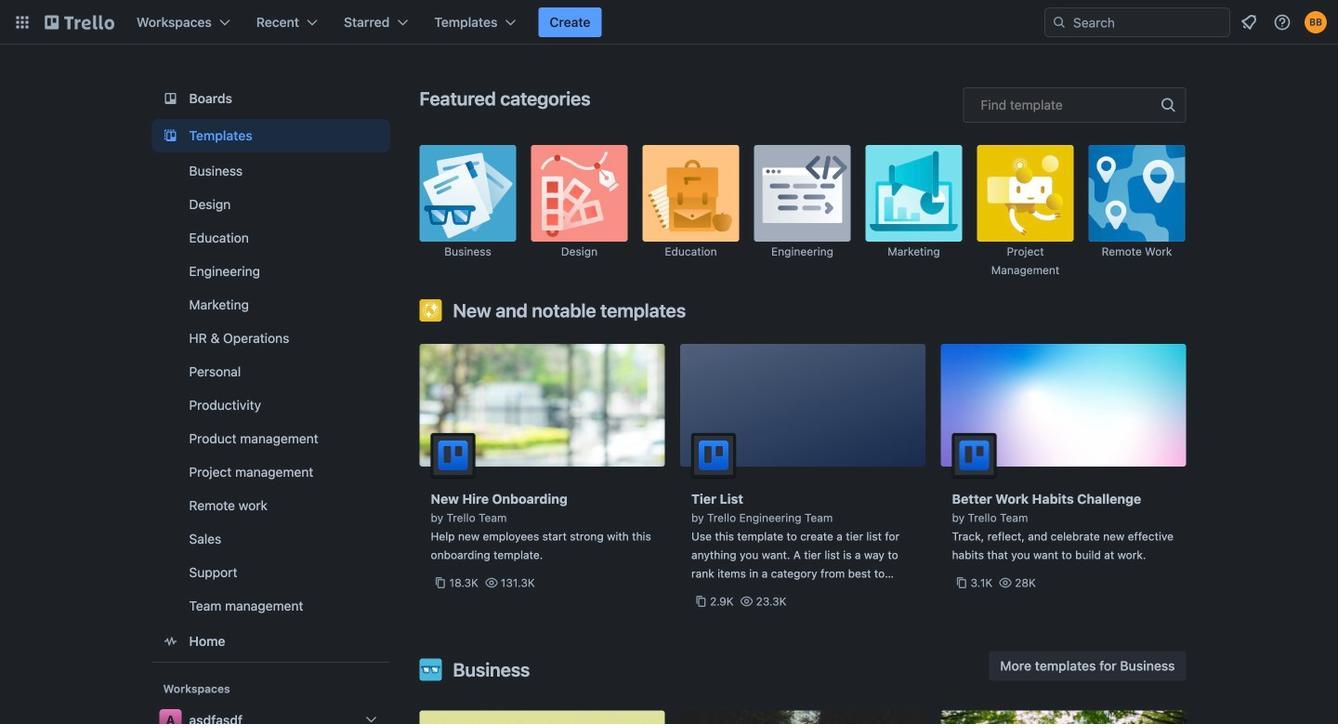 Task type: locate. For each thing, give the bounding box(es) containing it.
1 business icon image from the top
[[420, 145, 517, 242]]

Search field
[[1045, 7, 1231, 37]]

bob builder (bobbuilder40) image
[[1306, 11, 1328, 33]]

board image
[[159, 87, 182, 110]]

engineering icon image
[[755, 145, 851, 242]]

open information menu image
[[1274, 13, 1292, 32]]

1 vertical spatial business icon image
[[420, 659, 442, 681]]

0 vertical spatial business icon image
[[420, 145, 517, 242]]

design icon image
[[531, 145, 628, 242]]

2 business icon image from the top
[[420, 659, 442, 681]]

marketing icon image
[[866, 145, 963, 242]]

None field
[[964, 87, 1187, 123]]

trello team image
[[431, 433, 476, 478]]

business icon image
[[420, 145, 517, 242], [420, 659, 442, 681]]



Task type: describe. For each thing, give the bounding box(es) containing it.
remote work icon image
[[1089, 145, 1186, 242]]

primary element
[[0, 0, 1339, 45]]

education icon image
[[643, 145, 740, 242]]

trello team image
[[953, 433, 997, 478]]

back to home image
[[45, 7, 114, 37]]

0 notifications image
[[1239, 11, 1261, 33]]

search image
[[1053, 15, 1067, 30]]

trello engineering team image
[[692, 433, 736, 478]]

project management icon image
[[978, 145, 1074, 242]]

template board image
[[159, 125, 182, 147]]

home image
[[159, 630, 182, 653]]



Task type: vqa. For each thing, say whether or not it's contained in the screenshot.
bottom Business Icon
yes



